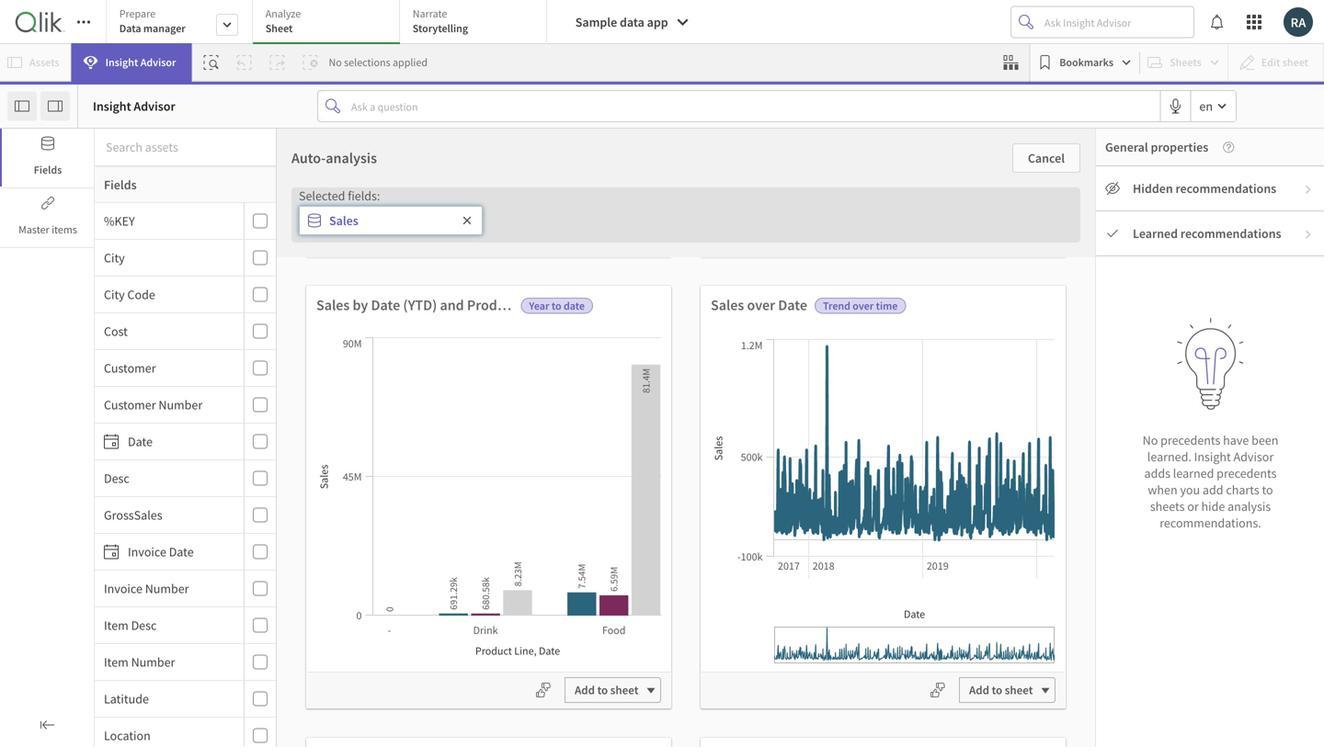 Task type: vqa. For each thing, say whether or not it's contained in the screenshot.
rightmost Ruby Anderson image
no



Task type: describe. For each thing, give the bounding box(es) containing it.
date down grosssales menu item
[[169, 544, 194, 561]]

invoice for invoice date
[[128, 544, 166, 561]]

to inside . any found insights can be saved to this sheet.
[[721, 551, 732, 567]]

start
[[955, 498, 980, 515]]

and for product
[[440, 296, 464, 315]]

location button
[[95, 728, 240, 744]]

get
[[637, 250, 666, 277]]

general properties
[[1105, 139, 1209, 155]]

date right by
[[371, 296, 400, 315]]

been
[[1252, 432, 1279, 449]]

this inside . any found insights can be saved to this sheet.
[[734, 551, 754, 567]]

code
[[127, 286, 155, 303]]

find new insights in the data using
[[570, 498, 755, 515]]

explore the data
[[374, 461, 476, 480]]

insights inside . any found insights can be saved to this sheet.
[[604, 551, 646, 567]]

ask insight advisor
[[613, 525, 707, 540]]

insight advisor inside dropdown button
[[105, 55, 176, 69]]

customer number button
[[95, 397, 240, 413]]

insight inside dropdown button
[[105, 55, 138, 69]]

desc inside menu item
[[104, 470, 129, 487]]

learned.
[[1148, 449, 1192, 465]]

Ask Insight Advisor text field
[[1041, 7, 1194, 37]]

1 add from the left
[[575, 683, 595, 698]]

date down customer number
[[128, 434, 153, 450]]

choose an option below to get started adding to this sheet... application
[[0, 0, 1324, 748]]

or inside no precedents have been learned. insight advisor adds learned precedents when you add charts to sheets or hide analysis recommendations.
[[1188, 499, 1199, 515]]

sample
[[575, 14, 617, 30]]

customer number menu item
[[95, 387, 276, 424]]

save
[[465, 548, 491, 565]]

(ytd)
[[403, 296, 437, 315]]

date menu item
[[95, 424, 276, 461]]

city menu item
[[95, 240, 276, 277]]

no for no precedents have been learned. insight advisor adds learned precedents when you add charts to sheets or hide analysis recommendations.
[[1143, 432, 1158, 449]]

this inside . save any insights you discover to this sheet.
[[461, 576, 481, 592]]

sheets
[[1150, 499, 1185, 515]]

city for city code
[[104, 286, 125, 303]]

sheet. for data
[[484, 576, 517, 592]]

found
[[570, 551, 602, 567]]

1 vertical spatial insight advisor
[[93, 98, 175, 114]]

prepare data manager
[[119, 6, 186, 35]]

bookmarks
[[1060, 55, 1114, 69]]

hidden recommendations
[[1133, 180, 1277, 197]]

analyze
[[266, 6, 301, 21]]

latitude button
[[95, 691, 240, 708]]

invoice number menu item
[[95, 571, 276, 608]]

0 horizontal spatial the
[[424, 461, 445, 480]]

view disabled image
[[1105, 181, 1120, 196]]

any
[[493, 548, 513, 565]]

insight down generate at left bottom
[[371, 549, 406, 564]]

insight up can
[[633, 525, 668, 540]]

generate
[[346, 523, 393, 540]]

invoice for invoice number
[[104, 581, 142, 597]]

option
[[487, 250, 548, 277]]

sales by date (ytd) and product line
[[316, 296, 547, 315]]

insight inside no precedents have been learned. insight advisor adds learned precedents when you add charts to sheets or hide analysis recommendations.
[[1194, 449, 1231, 465]]

selected
[[299, 188, 345, 204]]

sales for sales by date (ytd) and product line
[[316, 296, 350, 315]]

hidden recommendations button
[[1096, 166, 1324, 212]]

in
[[666, 498, 676, 515]]

advisor inside no precedents have been learned. insight advisor adds learned precedents when you add charts to sheets or hide analysis recommendations.
[[1234, 449, 1274, 465]]

item for item desc
[[104, 618, 129, 634]]

1 add to sheet button from the left
[[565, 678, 661, 704]]

items
[[52, 223, 77, 237]]

%key
[[104, 213, 135, 229]]

bookmarks button
[[1034, 48, 1136, 77]]

Ask a question text field
[[348, 91, 1160, 121]]

explore your data directly or let qlik generate insights for you with
[[329, 498, 521, 540]]

recommendations for hidden recommendations
[[1176, 180, 1277, 197]]

item desc button
[[95, 618, 240, 634]]

small image
[[1303, 229, 1314, 240]]

new for create
[[878, 461, 905, 480]]

to inside no precedents have been learned. insight advisor adds learned precedents when you add charts to sheets or hide analysis recommendations.
[[1262, 482, 1273, 499]]

learned recommendations button
[[1096, 212, 1324, 257]]

new for find
[[596, 498, 619, 515]]

discover
[[400, 576, 445, 592]]

selections tool image
[[1004, 55, 1018, 70]]

latitude menu item
[[95, 681, 276, 718]]

item number menu item
[[95, 645, 276, 681]]

sample data app
[[575, 14, 668, 30]]

sales for sales
[[329, 212, 358, 229]]

invoice date button
[[95, 544, 240, 561]]

advisor up discover
[[409, 549, 447, 564]]

1 master items button from the left
[[0, 189, 94, 246]]

find
[[570, 498, 593, 515]]

en
[[1200, 98, 1213, 114]]

creating
[[813, 526, 857, 543]]

analyze sheet
[[266, 6, 301, 35]]

narrate storytelling
[[413, 6, 468, 35]]

you inside . save any insights you discover to this sheet.
[[378, 576, 398, 592]]

prepare
[[119, 6, 155, 21]]

1 add to sheet from the left
[[575, 683, 639, 698]]

properties
[[1151, 139, 1209, 155]]

sales for sales over date
[[711, 296, 744, 315]]

1 horizontal spatial the
[[679, 498, 696, 515]]

recommendations for learned recommendations
[[1181, 225, 1282, 242]]

cancel
[[1028, 150, 1065, 166]]

2 vertical spatial insight advisor
[[371, 549, 447, 564]]

,
[[534, 644, 539, 658]]

you inside explore your data directly or let qlik generate insights for you with
[[458, 523, 478, 540]]

sample data app button
[[561, 7, 701, 37]]

learned
[[1173, 465, 1214, 482]]

. for data
[[459, 548, 463, 565]]

2 add to sheet from the left
[[969, 683, 1033, 698]]

location menu item
[[95, 718, 276, 748]]

location
[[104, 728, 151, 744]]

have
[[608, 461, 641, 480]]

choose
[[387, 250, 455, 277]]

tab list inside the choose an option below to get started adding to this sheet... application
[[106, 0, 553, 46]]

small image
[[1303, 184, 1314, 195]]

desc inside "menu item"
[[131, 618, 157, 634]]

use
[[819, 498, 842, 515]]

hide
[[1202, 499, 1225, 515]]

latitude
[[104, 691, 149, 708]]

manager
[[143, 21, 186, 35]]

smart search image
[[204, 55, 218, 70]]

data up directly
[[448, 461, 476, 480]]

invoice number
[[104, 581, 189, 597]]

let
[[483, 498, 497, 515]]

line
[[520, 296, 547, 315]]

2 add to sheet button from the left
[[959, 678, 1056, 704]]

master
[[19, 223, 49, 237]]

analytics
[[908, 461, 965, 480]]

hide properties image
[[48, 99, 63, 114]]

hidden
[[1133, 180, 1173, 197]]

qlik
[[499, 498, 521, 515]]

new inside the to start creating visualizations and build your new sheet.
[[884, 551, 907, 567]]

. save any insights you discover to this sheet.
[[333, 548, 517, 592]]

en button
[[1191, 91, 1236, 121]]

auto-analysis
[[292, 149, 377, 167]]

add
[[1203, 482, 1224, 499]]

question?
[[654, 461, 716, 480]]

a
[[643, 461, 651, 480]]



Task type: locate. For each thing, give the bounding box(es) containing it.
1 horizontal spatial add to sheet
[[969, 683, 1033, 698]]

create
[[834, 461, 875, 480]]

1 horizontal spatial fields
[[104, 177, 137, 193]]

0 vertical spatial this
[[832, 250, 866, 277]]

year to date
[[529, 299, 585, 313]]

0 vertical spatial your
[[372, 498, 396, 515]]

data inside explore your data directly or let qlik generate insights for you with
[[399, 498, 423, 515]]

0 horizontal spatial and
[[440, 296, 464, 315]]

customer button
[[95, 360, 240, 377]]

visualizations
[[859, 526, 932, 543]]

deselect field image
[[462, 215, 473, 226]]

2 horizontal spatial sheet
[[1005, 683, 1033, 698]]

product
[[467, 296, 518, 315]]

sheet
[[266, 21, 293, 35]]

0 horizontal spatial this
[[461, 576, 481, 592]]

2 item from the top
[[104, 654, 129, 671]]

customer menu item
[[95, 350, 276, 387]]

you inside no precedents have been learned. insight advisor adds learned precedents when you add charts to sheets or hide analysis recommendations.
[[1180, 482, 1200, 499]]

to inside the to start creating visualizations and build your new sheet.
[[941, 498, 953, 515]]

city
[[104, 250, 125, 266], [104, 286, 125, 303]]

sheet. down can
[[646, 576, 679, 592]]

1 vertical spatial this
[[734, 551, 754, 567]]

explore up explore your data directly or let qlik generate insights for you with
[[374, 461, 421, 480]]

date left the trend
[[778, 296, 807, 315]]

1 vertical spatial explore
[[329, 498, 370, 515]]

create new analytics
[[834, 461, 965, 480]]

2 vertical spatial number
[[131, 654, 175, 671]]

hide assets image
[[15, 99, 29, 114]]

for
[[440, 523, 455, 540]]

city down %key
[[104, 250, 125, 266]]

1 horizontal spatial add
[[969, 683, 990, 698]]

choose an option below to get started adding to this sheet...
[[387, 250, 938, 277]]

explore for explore your data directly or let qlik generate insights for you with
[[329, 498, 370, 515]]

0 horizontal spatial explore
[[329, 498, 370, 515]]

data inside dropdown button
[[620, 14, 645, 30]]

fields up %key
[[104, 177, 137, 193]]

fields up master items
[[34, 163, 62, 177]]

item inside item number menu item
[[104, 654, 129, 671]]

%key menu item
[[95, 203, 276, 240]]

recommendations inside hidden recommendations button
[[1176, 180, 1277, 197]]

item up latitude
[[104, 654, 129, 671]]

0 horizontal spatial no
[[329, 55, 342, 69]]

can
[[649, 551, 668, 567]]

insight advisor down the data
[[105, 55, 176, 69]]

this down "any"
[[734, 551, 754, 567]]

city code button
[[95, 286, 240, 303]]

2 horizontal spatial this
[[832, 250, 866, 277]]

sheet. inside . any found insights can be saved to this sheet.
[[646, 576, 679, 592]]

grosssales menu item
[[95, 498, 276, 534]]

0 horizontal spatial or
[[469, 498, 480, 515]]

1 horizontal spatial sheet.
[[646, 576, 679, 592]]

1 vertical spatial invoice
[[104, 581, 142, 597]]

sheet. down any
[[484, 576, 517, 592]]

menu containing %key
[[95, 203, 276, 748]]

learned recommendations
[[1133, 225, 1282, 242]]

the
[[424, 461, 445, 480], [679, 498, 696, 515]]

any
[[725, 523, 745, 540]]

0 vertical spatial city
[[104, 250, 125, 266]]

1 vertical spatial your
[[857, 551, 881, 567]]

. inside . save any insights you discover to this sheet.
[[459, 548, 463, 565]]

2 vertical spatial this
[[461, 576, 481, 592]]

number inside customer number menu item
[[159, 397, 203, 413]]

menu
[[95, 203, 276, 748]]

1 item from the top
[[104, 618, 129, 634]]

city button
[[95, 250, 240, 266]]

over for date
[[747, 296, 775, 315]]

have a question?
[[608, 461, 716, 480]]

new right create
[[878, 461, 905, 480]]

your down visualizations
[[857, 551, 881, 567]]

0 horizontal spatial fields
[[34, 163, 62, 177]]

1 horizontal spatial explore
[[374, 461, 421, 480]]

desc menu item
[[95, 461, 276, 498]]

over down adding
[[747, 296, 775, 315]]

sheet. inside . save any insights you discover to this sheet.
[[484, 576, 517, 592]]

no selections applied
[[329, 55, 428, 69]]

data left app
[[620, 14, 645, 30]]

number down customer menu item
[[159, 397, 203, 413]]

1 horizontal spatial sheet
[[899, 500, 927, 515]]

cost button
[[95, 323, 240, 340]]

data
[[620, 14, 645, 30], [448, 461, 476, 480], [399, 498, 423, 515], [699, 498, 723, 515]]

1 vertical spatial desc
[[131, 618, 157, 634]]

1 vertical spatial item
[[104, 654, 129, 671]]

. any found insights can be saved to this sheet.
[[570, 523, 754, 592]]

invoice up item desc
[[104, 581, 142, 597]]

number for invoice number
[[145, 581, 189, 597]]

city left code
[[104, 286, 125, 303]]

1 horizontal spatial analysis
[[1228, 499, 1271, 515]]

0 vertical spatial analysis
[[326, 149, 377, 167]]

data left using
[[699, 498, 723, 515]]

edit sheet
[[876, 500, 927, 515]]

. for question?
[[719, 523, 722, 540]]

1 customer from the top
[[104, 360, 156, 377]]

tab list containing prepare
[[106, 0, 553, 46]]

insight advisor down insight advisor dropdown button
[[93, 98, 175, 114]]

learned
[[1133, 225, 1178, 242]]

no for no selections applied
[[329, 55, 342, 69]]

sales down selected fields:
[[329, 212, 358, 229]]

0 horizontal spatial sheet.
[[484, 576, 517, 592]]

ra
[[1291, 14, 1306, 31]]

to inside . save any insights you discover to this sheet.
[[448, 576, 459, 592]]

sales left by
[[316, 296, 350, 315]]

0 horizontal spatial sheet
[[610, 683, 639, 698]]

date
[[371, 296, 400, 315], [778, 296, 807, 315], [128, 434, 153, 450], [169, 544, 194, 561]]

2 add from the left
[[969, 683, 990, 698]]

insight advisor button
[[71, 43, 192, 82]]

invoice up invoice number
[[128, 544, 166, 561]]

number inside item number menu item
[[131, 654, 175, 671]]

number for item number
[[131, 654, 175, 671]]

sheet. inside the to start creating visualizations and build your new sheet.
[[909, 551, 942, 567]]

you
[[1180, 482, 1200, 499], [458, 523, 478, 540], [378, 576, 398, 592]]

number up latitude button
[[131, 654, 175, 671]]

advisor up charts
[[1234, 449, 1274, 465]]

0 vertical spatial the
[[424, 461, 445, 480]]

charts
[[1226, 482, 1260, 499]]

general
[[1105, 139, 1148, 155]]

desc up grosssales
[[104, 470, 129, 487]]

medium image
[[1105, 226, 1120, 241]]

this
[[832, 250, 866, 277], [734, 551, 754, 567], [461, 576, 481, 592]]

and inside the to start creating visualizations and build your new sheet.
[[935, 526, 956, 543]]

1 horizontal spatial you
[[458, 523, 478, 540]]

1 horizontal spatial your
[[857, 551, 881, 567]]

1 horizontal spatial .
[[719, 523, 722, 540]]

to start creating visualizations and build your new sheet.
[[813, 498, 986, 567]]

advisor
[[140, 55, 176, 69], [134, 98, 175, 114], [1234, 449, 1274, 465], [670, 525, 707, 540], [409, 549, 447, 564]]

tab list
[[106, 0, 553, 46]]

recommendations down help icon
[[1176, 180, 1277, 197]]

analysis right hide
[[1228, 499, 1271, 515]]

insights inside . save any insights you discover to this sheet.
[[333, 576, 375, 592]]

time
[[876, 299, 898, 313]]

0 vertical spatial you
[[1180, 482, 1200, 499]]

1 horizontal spatial and
[[935, 526, 956, 543]]

using
[[725, 498, 755, 515]]

analysis up selected fields:
[[326, 149, 377, 167]]

over for time
[[853, 299, 874, 313]]

0 horizontal spatial add to sheet
[[575, 683, 639, 698]]

city inside 'menu item'
[[104, 250, 125, 266]]

insight up add
[[1194, 449, 1231, 465]]

sales over date
[[711, 296, 807, 315]]

0 vertical spatial precedents
[[1161, 432, 1221, 449]]

0 horizontal spatial analysis
[[326, 149, 377, 167]]

2 customer from the top
[[104, 397, 156, 413]]

explore inside explore your data directly or let qlik generate insights for you with
[[329, 498, 370, 515]]

1 horizontal spatial no
[[1143, 432, 1158, 449]]

grosssales button
[[95, 507, 240, 524]]

insights left the for
[[396, 523, 437, 540]]

0 vertical spatial invoice
[[128, 544, 166, 561]]

advisor down manager
[[140, 55, 176, 69]]

customer
[[104, 360, 156, 377], [104, 397, 156, 413]]

1 vertical spatial the
[[679, 498, 696, 515]]

fields button
[[0, 129, 94, 187], [2, 129, 94, 187], [95, 166, 276, 203]]

and for build
[[935, 526, 956, 543]]

explore for explore the data
[[374, 461, 421, 480]]

sheet. for analytics
[[909, 551, 942, 567]]

sheet...
[[871, 250, 938, 277]]

desc button
[[95, 470, 240, 487]]

insights inside explore your data directly or let qlik generate insights for you with
[[396, 523, 437, 540]]

0 horizontal spatial your
[[372, 498, 396, 515]]

1 vertical spatial number
[[145, 581, 189, 597]]

0 vertical spatial customer
[[104, 360, 156, 377]]

the up directly
[[424, 461, 445, 480]]

customer up date 'button'
[[104, 397, 156, 413]]

. left save at the bottom of page
[[459, 548, 463, 565]]

insights down generate at left bottom
[[333, 576, 375, 592]]

0 vertical spatial .
[[719, 523, 722, 540]]

1 vertical spatial .
[[459, 548, 463, 565]]

customer for customer number
[[104, 397, 156, 413]]

recommendations.
[[1160, 515, 1262, 532]]

insight down the data
[[105, 55, 138, 69]]

0 vertical spatial new
[[878, 461, 905, 480]]

narrate
[[413, 6, 447, 21]]

invoice date menu item
[[95, 534, 276, 571]]

number for customer number
[[159, 397, 203, 413]]

have
[[1223, 432, 1249, 449]]

edit
[[876, 500, 896, 515]]

precedents down have
[[1217, 465, 1277, 482]]

0 vertical spatial and
[[440, 296, 464, 315]]

you right the for
[[458, 523, 478, 540]]

0 vertical spatial insight advisor
[[105, 55, 176, 69]]

. left "any"
[[719, 523, 722, 540]]

1 horizontal spatial add to sheet button
[[959, 678, 1056, 704]]

number inside invoice number menu item
[[145, 581, 189, 597]]

item for item number
[[104, 654, 129, 671]]

your
[[372, 498, 396, 515], [857, 551, 881, 567]]

new
[[878, 461, 905, 480], [596, 498, 619, 515], [884, 551, 907, 567]]

2 horizontal spatial you
[[1180, 482, 1200, 499]]

auto-
[[292, 149, 326, 167]]

0 vertical spatial recommendations
[[1176, 180, 1277, 197]]

0 vertical spatial item
[[104, 618, 129, 634]]

desc down invoice number
[[131, 618, 157, 634]]

no
[[329, 55, 342, 69], [1143, 432, 1158, 449]]

recommendations inside learned recommendations button
[[1181, 225, 1282, 242]]

1 horizontal spatial or
[[1188, 499, 1199, 515]]

an
[[460, 250, 483, 277]]

your up generate at left bottom
[[372, 498, 396, 515]]

0 vertical spatial number
[[159, 397, 203, 413]]

1 vertical spatial recommendations
[[1181, 225, 1282, 242]]

cost
[[104, 323, 128, 340]]

city code menu item
[[95, 277, 276, 314]]

1 vertical spatial no
[[1143, 432, 1158, 449]]

no left selections
[[329, 55, 342, 69]]

1 vertical spatial analysis
[[1228, 499, 1271, 515]]

no inside no precedents have been learned. insight advisor adds learned precedents when you add charts to sheets or hide analysis recommendations.
[[1143, 432, 1158, 449]]

to
[[614, 250, 633, 277], [808, 250, 828, 277], [552, 299, 562, 313], [1262, 482, 1273, 499], [941, 498, 953, 515], [721, 551, 732, 567], [448, 576, 459, 592], [597, 683, 608, 698], [992, 683, 1003, 698]]

sheet.
[[909, 551, 942, 567], [484, 576, 517, 592], [646, 576, 679, 592]]

item up item number
[[104, 618, 129, 634]]

app
[[647, 14, 668, 30]]

0 horizontal spatial desc
[[104, 470, 129, 487]]

insights down ask
[[604, 551, 646, 567]]

or left hide
[[1188, 499, 1199, 515]]

%key button
[[95, 213, 240, 229]]

cost menu item
[[95, 314, 276, 350]]

1 horizontal spatial over
[[853, 299, 874, 313]]

or inside explore your data directly or let qlik generate insights for you with
[[469, 498, 480, 515]]

your inside explore your data directly or let qlik generate insights for you with
[[372, 498, 396, 515]]

the right in
[[679, 498, 696, 515]]

0 vertical spatial desc
[[104, 470, 129, 487]]

or left the let
[[469, 498, 480, 515]]

sheet
[[899, 500, 927, 515], [610, 683, 639, 698], [1005, 683, 1033, 698]]

explore up generate at left bottom
[[329, 498, 370, 515]]

advisor inside dropdown button
[[140, 55, 176, 69]]

saved
[[687, 551, 718, 567]]

cancel button
[[1012, 143, 1081, 173]]

menu inside the choose an option below to get started adding to this sheet... application
[[95, 203, 276, 748]]

1 vertical spatial precedents
[[1217, 465, 1277, 482]]

recommendations down hidden recommendations button
[[1181, 225, 1282, 242]]

this up trend over time
[[832, 250, 866, 277]]

customer down cost
[[104, 360, 156, 377]]

2 master items button from the left
[[2, 189, 94, 246]]

when
[[1148, 482, 1178, 499]]

0 vertical spatial explore
[[374, 461, 421, 480]]

insights left in
[[621, 498, 663, 515]]

add to sheet button
[[565, 678, 661, 704], [959, 678, 1056, 704]]

new down visualizations
[[884, 551, 907, 567]]

storytelling
[[413, 21, 468, 35]]

item number button
[[95, 654, 240, 671]]

0 vertical spatial no
[[329, 55, 342, 69]]

help image
[[1209, 141, 1234, 153]]

Search assets text field
[[95, 131, 276, 164]]

build
[[958, 526, 986, 543]]

0 horizontal spatial .
[[459, 548, 463, 565]]

0 horizontal spatial over
[[747, 296, 775, 315]]

advisor down insight advisor dropdown button
[[134, 98, 175, 114]]

grosssales
[[104, 507, 162, 524]]

2 horizontal spatial sheet.
[[909, 551, 942, 567]]

edit image
[[854, 499, 876, 516]]

data left directly
[[399, 498, 423, 515]]

this down save at the bottom of page
[[461, 576, 481, 592]]

over left time
[[853, 299, 874, 313]]

no precedents have been learned. insight advisor adds learned precedents when you add charts to sheets or hide analysis recommendations.
[[1143, 432, 1279, 532]]

invoice date
[[128, 544, 194, 561]]

item inside item desc "menu item"
[[104, 618, 129, 634]]

1 vertical spatial and
[[935, 526, 956, 543]]

1 vertical spatial city
[[104, 286, 125, 303]]

2 city from the top
[[104, 286, 125, 303]]

fields
[[34, 163, 62, 177], [104, 177, 137, 193]]

1 city from the top
[[104, 250, 125, 266]]

ask
[[613, 525, 631, 540]]

recommendations
[[1176, 180, 1277, 197], [1181, 225, 1282, 242]]

analysis inside no precedents have been learned. insight advisor adds learned precedents when you add charts to sheets or hide analysis recommendations.
[[1228, 499, 1271, 515]]

city for city
[[104, 250, 125, 266]]

year
[[529, 299, 549, 313]]

sheet. down visualizations
[[909, 551, 942, 567]]

1 vertical spatial you
[[458, 523, 478, 540]]

0 horizontal spatial add to sheet button
[[565, 678, 661, 704]]

ra button
[[1284, 7, 1313, 37]]

new right find
[[596, 498, 619, 515]]

customer for customer
[[104, 360, 156, 377]]

sales down started
[[711, 296, 744, 315]]

analysis
[[326, 149, 377, 167], [1228, 499, 1271, 515]]

1 vertical spatial new
[[596, 498, 619, 515]]

2 vertical spatial new
[[884, 551, 907, 567]]

trend over time
[[823, 299, 898, 313]]

and left build
[[935, 526, 956, 543]]

0 horizontal spatial add
[[575, 683, 595, 698]]

fields:
[[348, 188, 380, 204]]

1 vertical spatial customer
[[104, 397, 156, 413]]

advisor up be
[[670, 525, 707, 540]]

your inside the to start creating visualizations and build your new sheet.
[[857, 551, 881, 567]]

. inside . any found insights can be saved to this sheet.
[[719, 523, 722, 540]]

and right (ytd)
[[440, 296, 464, 315]]

precedents up learned
[[1161, 432, 1221, 449]]

number down the invoice date button
[[145, 581, 189, 597]]

insight down insight advisor dropdown button
[[93, 98, 131, 114]]

0 horizontal spatial you
[[378, 576, 398, 592]]

item desc menu item
[[95, 608, 276, 645]]

no up the adds
[[1143, 432, 1158, 449]]

2 vertical spatial you
[[378, 576, 398, 592]]

adding
[[740, 250, 804, 277]]

directly
[[426, 498, 466, 515]]

insight advisor up discover
[[371, 549, 447, 564]]

invoice
[[128, 544, 166, 561], [104, 581, 142, 597]]

city inside menu item
[[104, 286, 125, 303]]

1 horizontal spatial this
[[734, 551, 754, 567]]

you left discover
[[378, 576, 398, 592]]

.
[[719, 523, 722, 540], [459, 548, 463, 565]]

you left add
[[1180, 482, 1200, 499]]

1 horizontal spatial desc
[[131, 618, 157, 634]]



